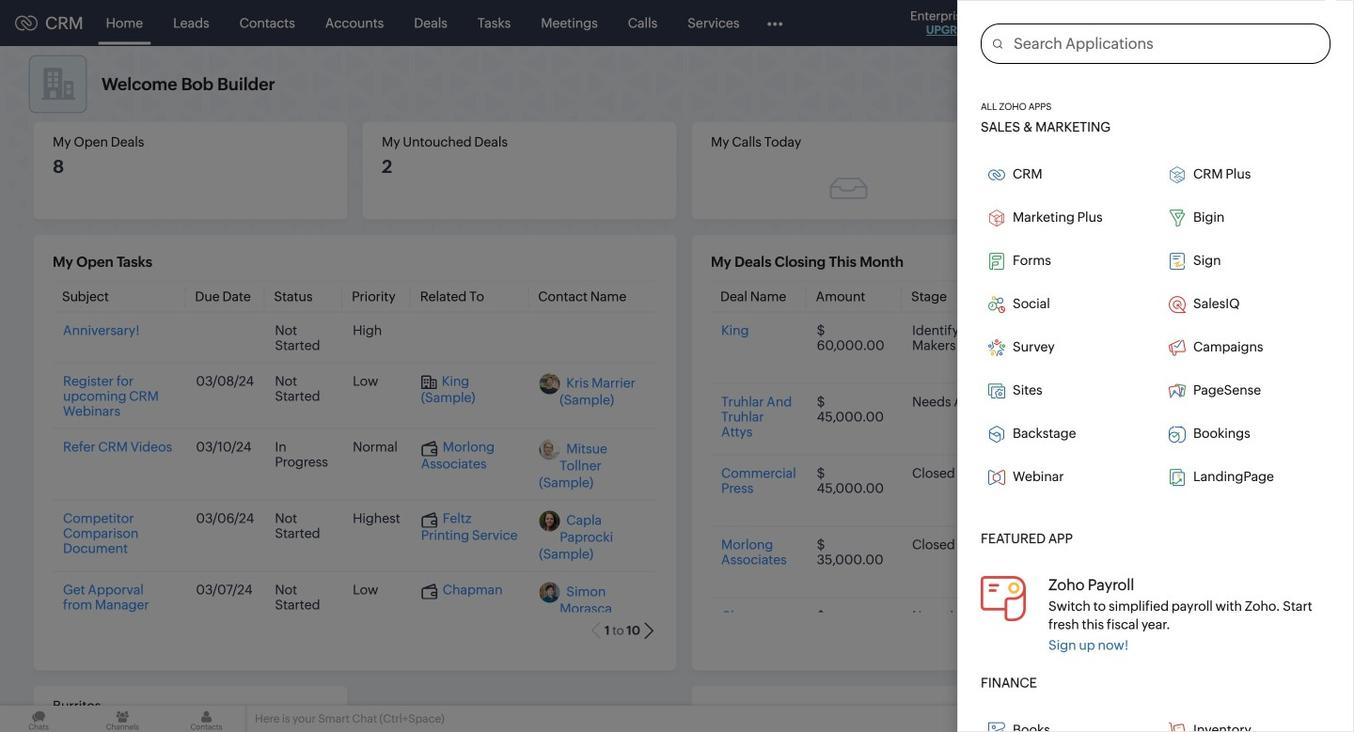 Task type: vqa. For each thing, say whether or not it's contained in the screenshot.
Create Menu icon
no



Task type: locate. For each thing, give the bounding box(es) containing it.
contacts image
[[168, 706, 245, 733]]

profile element
[[1258, 0, 1311, 46]]

signals image
[[1119, 15, 1132, 31]]

search image
[[1081, 15, 1097, 31]]

search element
[[1069, 0, 1108, 46]]

Search Applications text field
[[1002, 24, 1330, 63]]



Task type: describe. For each thing, give the bounding box(es) containing it.
logo image
[[15, 16, 38, 31]]

zoho payroll image
[[981, 576, 1026, 621]]

profile image
[[1270, 8, 1300, 38]]

channels image
[[84, 706, 161, 733]]

calendar image
[[1155, 16, 1171, 31]]

chats image
[[0, 706, 77, 733]]

signals element
[[1108, 0, 1144, 46]]



